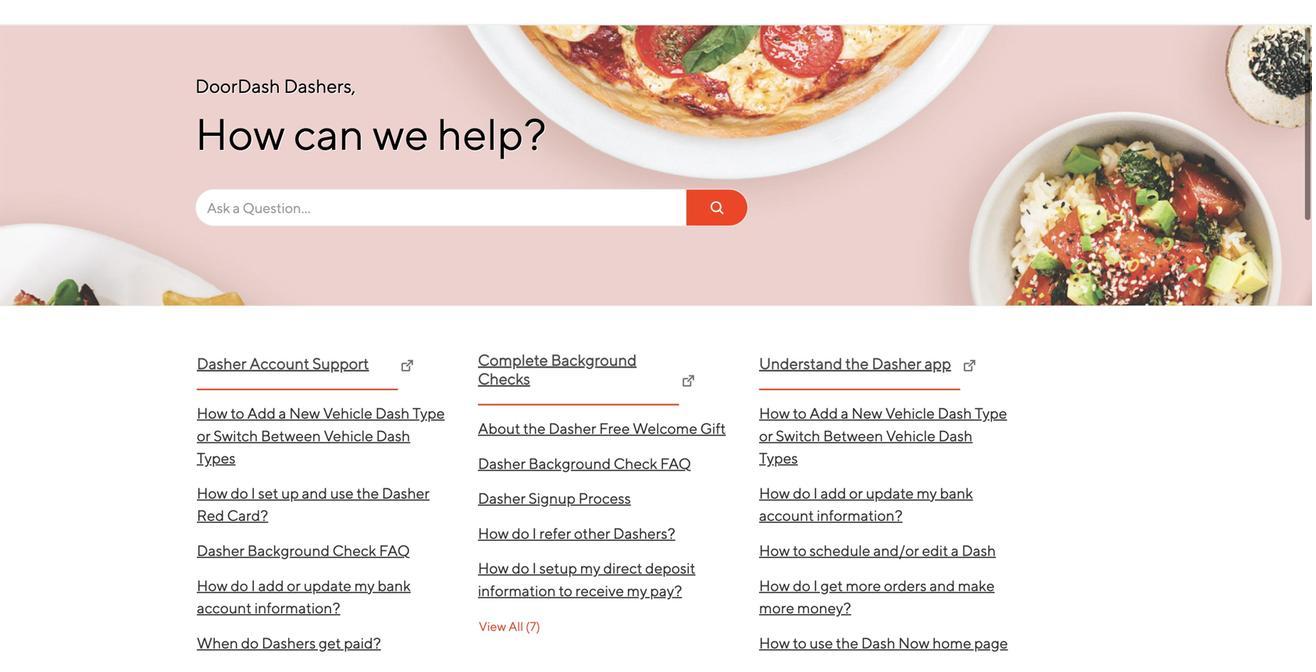 Task type: locate. For each thing, give the bounding box(es) containing it.
more down how to schedule and/or edit a dash
[[846, 577, 881, 595]]

to down money?
[[793, 635, 807, 652]]

i up money?
[[814, 577, 818, 595]]

between down understand the dasher app link
[[824, 427, 884, 445]]

up
[[281, 485, 299, 502]]

0 vertical spatial use
[[330, 485, 354, 502]]

check for topmost "dasher background check faq" link
[[614, 455, 658, 473]]

switch for understand
[[776, 427, 821, 445]]

how do i get more orders and make more money?
[[760, 577, 995, 617]]

2 between from the left
[[824, 427, 884, 445]]

background up about the dasher free welcome gift in the bottom of the page
[[551, 351, 637, 370]]

0 horizontal spatial how to add a new vehicle dash type or switch between vehicle dash types link
[[197, 396, 449, 476]]

setup
[[540, 560, 578, 578]]

orders
[[884, 577, 927, 595]]

do right "when"
[[241, 635, 259, 652]]

0 horizontal spatial how do i add or update my bank account information?
[[197, 577, 411, 617]]

how for bottommost how do i add or update my bank account information? link
[[197, 577, 228, 595]]

0 horizontal spatial how to add a new vehicle dash type or switch between vehicle dash types
[[197, 405, 445, 467]]

1 vertical spatial bank
[[378, 577, 411, 595]]

dasher
[[197, 355, 247, 373], [872, 355, 922, 373], [549, 420, 597, 438], [478, 455, 526, 473], [382, 485, 430, 502], [478, 490, 526, 508], [197, 542, 245, 560]]

bank
[[940, 485, 974, 502], [378, 577, 411, 595]]

about the dasher free welcome gift
[[478, 420, 726, 438]]

i for how do i refer other dashers? link
[[533, 525, 537, 543]]

information? for rightmost how do i add or update my bank account information? link
[[817, 507, 903, 525]]

1 horizontal spatial a
[[841, 405, 849, 422]]

0 horizontal spatial get
[[319, 635, 341, 652]]

view
[[479, 620, 506, 634]]

home
[[933, 635, 972, 652]]

deposit
[[646, 560, 696, 578]]

the down money?
[[836, 635, 859, 652]]

new
[[289, 405, 320, 422], [852, 405, 883, 422]]

the right the understand
[[846, 355, 869, 373]]

text default image
[[964, 360, 976, 372]]

how to add a new vehicle dash type or switch between vehicle dash types down understand the dasher app link
[[760, 405, 1008, 467]]

type for dasher account support
[[413, 405, 445, 422]]

1 vertical spatial and
[[930, 577, 956, 595]]

refer
[[540, 525, 571, 543]]

view all (7) button
[[478, 614, 541, 639]]

1 horizontal spatial type
[[975, 405, 1008, 422]]

i for rightmost how do i add or update my bank account information? link
[[814, 485, 818, 502]]

0 horizontal spatial a
[[279, 405, 286, 422]]

1 horizontal spatial more
[[846, 577, 881, 595]]

0 horizontal spatial between
[[261, 427, 321, 445]]

1 vertical spatial more
[[760, 600, 795, 617]]

and/or
[[874, 542, 920, 560]]

or
[[197, 427, 211, 445], [760, 427, 773, 445], [850, 485, 863, 502], [287, 577, 301, 595]]

direct
[[604, 560, 643, 578]]

1 vertical spatial faq
[[379, 542, 410, 560]]

use inside how to use the dash now home page link
[[810, 635, 833, 652]]

1 vertical spatial use
[[810, 635, 833, 652]]

0 horizontal spatial update
[[304, 577, 352, 595]]

do for how do i refer other dashers? link
[[512, 525, 530, 543]]

1 horizontal spatial dasher background check faq
[[478, 455, 691, 473]]

how for how to use the dash now home page link
[[760, 635, 790, 652]]

between for the
[[824, 427, 884, 445]]

i for how do i set up and use the dasher red card? 'link'
[[251, 485, 255, 502]]

0 vertical spatial add
[[821, 485, 847, 502]]

information? up how to schedule and/or edit a dash
[[817, 507, 903, 525]]

1 horizontal spatial and
[[930, 577, 956, 595]]

information?
[[817, 507, 903, 525], [255, 600, 340, 617]]

how do i add or update my bank account information? link up how to schedule and/or edit a dash
[[760, 476, 1011, 534]]

new down dasher account support link
[[289, 405, 320, 422]]

dasher background check faq link down how do i set up and use the dasher red card?
[[197, 534, 449, 569]]

0 vertical spatial check
[[614, 455, 658, 473]]

add for dasher
[[247, 405, 276, 422]]

how inside 'link'
[[760, 542, 790, 560]]

1 horizontal spatial text default image
[[683, 375, 695, 388]]

background down how do i set up and use the dasher red card?
[[248, 542, 330, 560]]

how to add a new vehicle dash type or switch between vehicle dash types
[[197, 405, 445, 467], [760, 405, 1008, 467]]

text default image for complete background checks
[[683, 375, 695, 388]]

text default image
[[401, 360, 414, 372], [683, 375, 695, 388]]

other
[[574, 525, 611, 543]]

how do i add or update my bank account information? up how to schedule and/or edit a dash
[[760, 485, 974, 525]]

i left setup
[[533, 560, 537, 578]]

add for understand
[[810, 405, 838, 422]]

more
[[846, 577, 881, 595], [760, 600, 795, 617]]

new down understand the dasher app link
[[852, 405, 883, 422]]

new for the
[[852, 405, 883, 422]]

0 horizontal spatial faq
[[379, 542, 410, 560]]

text default image up welcome
[[683, 375, 695, 388]]

2 types from the left
[[760, 450, 798, 467]]

0 horizontal spatial and
[[302, 485, 327, 502]]

how can we help?
[[195, 108, 547, 160]]

1 horizontal spatial information?
[[817, 507, 903, 525]]

how for 'how do i setup my direct deposit information to receive my pay?' "link"
[[478, 560, 509, 578]]

0 horizontal spatial add
[[247, 405, 276, 422]]

how to add a new vehicle dash type or switch between vehicle dash types link
[[197, 396, 449, 476], [760, 396, 1011, 476]]

to inside 'link'
[[793, 542, 807, 560]]

do for the how do i get more orders and make more money? "link"
[[793, 577, 811, 595]]

1 horizontal spatial check
[[614, 455, 658, 473]]

0 horizontal spatial use
[[330, 485, 354, 502]]

1 how to add a new vehicle dash type or switch between vehicle dash types link from the left
[[197, 396, 449, 476]]

how do i setup my direct deposit information to receive my pay?
[[478, 560, 696, 600]]

information? up "when do dashers get paid?"
[[255, 600, 340, 617]]

update up the when do dashers get paid? link on the left of the page
[[304, 577, 352, 595]]

use down money?
[[810, 635, 833, 652]]

0 horizontal spatial information?
[[255, 600, 340, 617]]

bank up 'paid?' in the left of the page
[[378, 577, 411, 595]]

1 horizontal spatial account
[[760, 507, 814, 525]]

switch
[[214, 427, 258, 445], [776, 427, 821, 445]]

do inside how do i setup my direct deposit information to receive my pay?
[[512, 560, 530, 578]]

1 vertical spatial how do i add or update my bank account information?
[[197, 577, 411, 617]]

1 horizontal spatial add
[[810, 405, 838, 422]]

the inside how do i set up and use the dasher red card?
[[357, 485, 379, 502]]

dasher account support
[[197, 355, 369, 373]]

to down setup
[[559, 583, 573, 600]]

dasher background check faq down about the dasher free welcome gift in the bottom of the page
[[478, 455, 691, 473]]

add up dashers
[[258, 577, 284, 595]]

1 horizontal spatial between
[[824, 427, 884, 445]]

do up "when"
[[231, 577, 248, 595]]

0 vertical spatial bank
[[940, 485, 974, 502]]

add
[[247, 405, 276, 422], [810, 405, 838, 422]]

0 horizontal spatial more
[[760, 600, 795, 617]]

background up dasher signup process on the bottom of the page
[[529, 455, 611, 473]]

welcome
[[633, 420, 698, 438]]

update for rightmost how do i add or update my bank account information? link
[[866, 485, 914, 502]]

do up information
[[512, 560, 530, 578]]

do
[[231, 485, 248, 502], [793, 485, 811, 502], [512, 525, 530, 543], [512, 560, 530, 578], [231, 577, 248, 595], [793, 577, 811, 595], [241, 635, 259, 652]]

a right edit on the bottom right
[[952, 542, 959, 560]]

2 vertical spatial background
[[248, 542, 330, 560]]

do left refer
[[512, 525, 530, 543]]

the inside understand the dasher app link
[[846, 355, 869, 373]]

update up how to schedule and/or edit a dash 'link'
[[866, 485, 914, 502]]

1 vertical spatial add
[[258, 577, 284, 595]]

1 vertical spatial information?
[[255, 600, 340, 617]]

how do i add or update my bank account information? up "when do dashers get paid?"
[[197, 577, 411, 617]]

dasher background check faq down how do i set up and use the dasher red card?
[[197, 542, 410, 560]]

get up money?
[[821, 577, 843, 595]]

dash inside 'link'
[[962, 542, 996, 560]]

do up card?
[[231, 485, 248, 502]]

how do i add or update my bank account information? link up "when do dashers get paid?"
[[197, 569, 449, 626]]

i inside how do i setup my direct deposit information to receive my pay?
[[533, 560, 537, 578]]

0 horizontal spatial add
[[258, 577, 284, 595]]

1 types from the left
[[197, 450, 236, 467]]

add
[[821, 485, 847, 502], [258, 577, 284, 595]]

how inside how do i set up and use the dasher red card?
[[197, 485, 228, 502]]

i for the how do i get more orders and make more money? "link"
[[814, 577, 818, 595]]

paid?
[[344, 635, 381, 652]]

update for bottommost how do i add or update my bank account information? link
[[304, 577, 352, 595]]

and inside how do i set up and use the dasher red card?
[[302, 485, 327, 502]]

1 new from the left
[[289, 405, 320, 422]]

0 horizontal spatial switch
[[214, 427, 258, 445]]

0 vertical spatial more
[[846, 577, 881, 595]]

1 type from the left
[[413, 405, 445, 422]]

how to add a new vehicle dash type or switch between vehicle dash types link up up
[[197, 396, 449, 476]]

1 horizontal spatial get
[[821, 577, 843, 595]]

types
[[197, 450, 236, 467], [760, 450, 798, 467]]

2 how to add a new vehicle dash type or switch between vehicle dash types link from the left
[[760, 396, 1011, 476]]

do for bottommost how do i add or update my bank account information? link
[[231, 577, 248, 595]]

1 how to add a new vehicle dash type or switch between vehicle dash types from the left
[[197, 405, 445, 467]]

i for bottommost how do i add or update my bank account information? link
[[251, 577, 255, 595]]

and left make
[[930, 577, 956, 595]]

my
[[917, 485, 938, 502], [580, 560, 601, 578], [355, 577, 375, 595], [627, 583, 648, 600]]

text default image right the 'support'
[[401, 360, 414, 372]]

i
[[251, 485, 255, 502], [814, 485, 818, 502], [533, 525, 537, 543], [533, 560, 537, 578], [251, 577, 255, 595], [814, 577, 818, 595]]

how to add a new vehicle dash type or switch between vehicle dash types link for support
[[197, 396, 449, 476]]

check down free at the left bottom of the page
[[614, 455, 658, 473]]

understand the dasher app
[[760, 355, 952, 373]]

doordash dashers,
[[195, 75, 356, 97]]

do inside how do i set up and use the dasher red card?
[[231, 485, 248, 502]]

between up up
[[261, 427, 321, 445]]

1 horizontal spatial how do i add or update my bank account information? link
[[760, 476, 1011, 534]]

background
[[551, 351, 637, 370], [529, 455, 611, 473], [248, 542, 330, 560]]

account for bottommost how do i add or update my bank account information? link
[[197, 600, 252, 617]]

how inside how do i setup my direct deposit information to receive my pay?
[[478, 560, 509, 578]]

the
[[846, 355, 869, 373], [523, 420, 546, 438], [357, 485, 379, 502], [836, 635, 859, 652]]

1 horizontal spatial faq
[[661, 455, 691, 473]]

i inside how do i set up and use the dasher red card?
[[251, 485, 255, 502]]

how do i add or update my bank account information?
[[760, 485, 974, 525], [197, 577, 411, 617]]

0 vertical spatial update
[[866, 485, 914, 502]]

dasher background check faq for topmost "dasher background check faq" link
[[478, 455, 691, 473]]

types for dasher account support
[[197, 450, 236, 467]]

my down direct
[[627, 583, 648, 600]]

1 add from the left
[[247, 405, 276, 422]]

get inside how do i get more orders and make more money?
[[821, 577, 843, 595]]

i inside how do i get more orders and make more money?
[[814, 577, 818, 595]]

1 vertical spatial dasher background check faq
[[197, 542, 410, 560]]

dasher inside how do i set up and use the dasher red card?
[[382, 485, 430, 502]]

how do i refer other dashers?
[[478, 525, 676, 543]]

0 vertical spatial background
[[551, 351, 637, 370]]

account up schedule
[[760, 507, 814, 525]]

1 horizontal spatial use
[[810, 635, 833, 652]]

a down understand the dasher app link
[[841, 405, 849, 422]]

how to schedule and/or edit a dash link
[[760, 534, 1011, 569]]

0 horizontal spatial check
[[333, 542, 376, 560]]

0 horizontal spatial bank
[[378, 577, 411, 595]]

0 vertical spatial faq
[[661, 455, 691, 473]]

1 switch from the left
[[214, 427, 258, 445]]

0 horizontal spatial account
[[197, 600, 252, 617]]

now
[[899, 635, 930, 652]]

1 vertical spatial update
[[304, 577, 352, 595]]

get left 'paid?' in the left of the page
[[319, 635, 341, 652]]

i left set
[[251, 485, 255, 502]]

1 vertical spatial get
[[319, 635, 341, 652]]

how to add a new vehicle dash type or switch between vehicle dash types up up
[[197, 405, 445, 467]]

information
[[478, 583, 556, 600]]

add for rightmost how do i add or update my bank account information? link
[[821, 485, 847, 502]]

information? for bottommost how do i add or update my bank account information? link
[[255, 600, 340, 617]]

dash
[[376, 405, 410, 422], [938, 405, 972, 422], [376, 427, 411, 445], [939, 427, 973, 445], [962, 542, 996, 560], [862, 635, 896, 652]]

0 vertical spatial text default image
[[401, 360, 414, 372]]

1 horizontal spatial types
[[760, 450, 798, 467]]

i up "when do dashers get paid?"
[[251, 577, 255, 595]]

how to schedule and/or edit a dash
[[760, 542, 996, 560]]

check
[[614, 455, 658, 473], [333, 542, 376, 560]]

add up schedule
[[821, 485, 847, 502]]

bank up edit on the bottom right
[[940, 485, 974, 502]]

dasher background check faq link
[[478, 446, 730, 481], [197, 534, 449, 569]]

1 horizontal spatial update
[[866, 485, 914, 502]]

1 horizontal spatial bank
[[940, 485, 974, 502]]

2 how to add a new vehicle dash type or switch between vehicle dash types from the left
[[760, 405, 1008, 467]]

2 add from the left
[[810, 405, 838, 422]]

dasher background check faq
[[478, 455, 691, 473], [197, 542, 410, 560]]

a for account
[[279, 405, 286, 422]]

2 type from the left
[[975, 405, 1008, 422]]

the right about
[[523, 420, 546, 438]]

2 horizontal spatial a
[[952, 542, 959, 560]]

to down dasher account support
[[231, 405, 244, 422]]

complete background checks
[[478, 351, 637, 388]]

do for rightmost how do i add or update my bank account information? link
[[793, 485, 811, 502]]

and right up
[[302, 485, 327, 502]]

0 vertical spatial how do i add or update my bank account information?
[[760, 485, 974, 525]]

1 vertical spatial text default image
[[683, 375, 695, 388]]

make
[[958, 577, 995, 595]]

how
[[195, 108, 285, 160], [197, 405, 228, 422], [760, 405, 790, 422], [197, 485, 228, 502], [760, 485, 790, 502], [478, 525, 509, 543], [760, 542, 790, 560], [478, 560, 509, 578], [197, 577, 228, 595], [760, 577, 790, 595], [760, 635, 790, 652]]

type down text default image
[[975, 405, 1008, 422]]

0 horizontal spatial dasher background check faq link
[[197, 534, 449, 569]]

0 horizontal spatial new
[[289, 405, 320, 422]]

i up schedule
[[814, 485, 818, 502]]

how do i get more orders and make more money? link
[[760, 569, 1011, 626]]

1 horizontal spatial how to add a new vehicle dash type or switch between vehicle dash types
[[760, 405, 1008, 467]]

my up receive
[[580, 560, 601, 578]]

0 horizontal spatial text default image
[[401, 360, 414, 372]]

how to add a new vehicle dash type or switch between vehicle dash types link down understand the dasher app link
[[760, 396, 1011, 476]]

1 horizontal spatial switch
[[776, 427, 821, 445]]

how do i set up and use the dasher red card?
[[197, 485, 430, 525]]

2 new from the left
[[852, 405, 883, 422]]

1 between from the left
[[261, 427, 321, 445]]

0 horizontal spatial type
[[413, 405, 445, 422]]

new for account
[[289, 405, 320, 422]]

how for how do i set up and use the dasher red card? 'link'
[[197, 485, 228, 502]]

0 horizontal spatial dasher background check faq
[[197, 542, 410, 560]]

1 horizontal spatial how to add a new vehicle dash type or switch between vehicle dash types link
[[760, 396, 1011, 476]]

type left about
[[413, 405, 445, 422]]

add down understand the dasher app link
[[810, 405, 838, 422]]

how to add a new vehicle dash type or switch between vehicle dash types for dasher
[[760, 405, 1008, 467]]

check down how do i set up and use the dasher red card? 'link'
[[333, 542, 376, 560]]

use right up
[[330, 485, 354, 502]]

type
[[413, 405, 445, 422], [975, 405, 1008, 422]]

1 vertical spatial account
[[197, 600, 252, 617]]

between for account
[[261, 427, 321, 445]]

2 switch from the left
[[776, 427, 821, 445]]

account for rightmost how do i add or update my bank account information? link
[[760, 507, 814, 525]]

the right up
[[357, 485, 379, 502]]

0 vertical spatial dasher background check faq
[[478, 455, 691, 473]]

1 horizontal spatial how do i add or update my bank account information?
[[760, 485, 974, 525]]

the inside how to use the dash now home page link
[[836, 635, 859, 652]]

account up "when"
[[197, 600, 252, 617]]

do up schedule
[[793, 485, 811, 502]]

0 vertical spatial get
[[821, 577, 843, 595]]

when do dashers get paid?
[[197, 635, 381, 652]]

how inside how do i get more orders and make more money?
[[760, 577, 790, 595]]

add down account on the left of page
[[247, 405, 276, 422]]

a
[[279, 405, 286, 422], [841, 405, 849, 422], [952, 542, 959, 560]]

1 horizontal spatial dasher background check faq link
[[478, 446, 730, 481]]

a down dasher account support link
[[279, 405, 286, 422]]

how do i add or update my bank account information? link
[[760, 476, 1011, 534], [197, 569, 449, 626]]

update
[[866, 485, 914, 502], [304, 577, 352, 595]]

faq
[[661, 455, 691, 473], [379, 542, 410, 560]]

dashers,
[[284, 75, 356, 97]]

do inside how do i get more orders and make more money?
[[793, 577, 811, 595]]

0 vertical spatial and
[[302, 485, 327, 502]]

page
[[975, 635, 1008, 652]]

account
[[760, 507, 814, 525], [197, 600, 252, 617]]

0 vertical spatial information?
[[817, 507, 903, 525]]

type for understand the dasher app
[[975, 405, 1008, 422]]

do up money?
[[793, 577, 811, 595]]

and
[[302, 485, 327, 502], [930, 577, 956, 595]]

check for "dasher background check faq" link to the bottom
[[333, 542, 376, 560]]

0 vertical spatial account
[[760, 507, 814, 525]]

i left refer
[[533, 525, 537, 543]]

1 horizontal spatial new
[[852, 405, 883, 422]]

how do i add or update my bank account information? for bottommost how do i add or update my bank account information? link
[[197, 577, 411, 617]]

0 horizontal spatial how do i add or update my bank account information? link
[[197, 569, 449, 626]]

dasher background check faq link up process
[[478, 446, 730, 481]]

1 vertical spatial check
[[333, 542, 376, 560]]

more left money?
[[760, 600, 795, 617]]

to left schedule
[[793, 542, 807, 560]]

1 horizontal spatial add
[[821, 485, 847, 502]]

0 vertical spatial how do i add or update my bank account information? link
[[760, 476, 1011, 534]]

0 horizontal spatial types
[[197, 450, 236, 467]]

between
[[261, 427, 321, 445], [824, 427, 884, 445]]



Task type: describe. For each thing, give the bounding box(es) containing it.
doordash
[[195, 75, 280, 97]]

schedule
[[810, 542, 871, 560]]

1 vertical spatial dasher background check faq link
[[197, 534, 449, 569]]

get for i
[[821, 577, 843, 595]]

my up edit on the bottom right
[[917, 485, 938, 502]]

1 vertical spatial how do i add or update my bank account information? link
[[197, 569, 449, 626]]

1 vertical spatial background
[[529, 455, 611, 473]]

how do i add or update my bank account information? for rightmost how do i add or update my bank account information? link
[[760, 485, 974, 525]]

do for how do i set up and use the dasher red card? 'link'
[[231, 485, 248, 502]]

support
[[313, 355, 369, 373]]

background inside complete background checks
[[551, 351, 637, 370]]

0 vertical spatial dasher background check faq link
[[478, 446, 730, 481]]

how for how do i refer other dashers? link
[[478, 525, 509, 543]]

help?
[[437, 108, 547, 160]]

when do dashers get paid? link
[[197, 626, 449, 661]]

the inside about the dasher free welcome gift link
[[523, 420, 546, 438]]

view all (7)
[[479, 620, 541, 634]]

my up 'paid?' in the left of the page
[[355, 577, 375, 595]]

Ask a Question... text field
[[195, 189, 749, 227]]

bank for bottommost how do i add or update my bank account information? link
[[378, 577, 411, 595]]

a for the
[[841, 405, 849, 422]]

how to add a new vehicle dash type or switch between vehicle dash types for support
[[197, 405, 445, 467]]

dasher background check faq for "dasher background check faq" link to the bottom
[[197, 542, 410, 560]]

dasher signup process
[[478, 490, 631, 508]]

complete
[[478, 351, 548, 370]]

how for how to schedule and/or edit a dash 'link'
[[760, 542, 790, 560]]

signup
[[529, 490, 576, 508]]

when
[[197, 635, 238, 652]]

free
[[599, 420, 630, 438]]

set
[[258, 485, 279, 502]]

dashers?
[[614, 525, 676, 543]]

types for understand the dasher app
[[760, 450, 798, 467]]

receive
[[576, 583, 624, 600]]

add for bottommost how do i add or update my bank account information? link
[[258, 577, 284, 595]]

how to add a new vehicle dash type or switch between vehicle dash types link for dasher
[[760, 396, 1011, 476]]

about the dasher free welcome gift link
[[478, 411, 730, 446]]

app
[[925, 355, 952, 373]]

do for 'how do i setup my direct deposit information to receive my pay?' "link"
[[512, 560, 530, 578]]

we
[[373, 108, 429, 160]]

all
[[509, 620, 524, 634]]

how to use the dash now home page
[[760, 635, 1008, 652]]

dasher signup process link
[[478, 481, 730, 516]]

how do i setup my direct deposit information to receive my pay? link
[[478, 551, 730, 609]]

money?
[[798, 600, 852, 617]]

complete background checks link
[[478, 351, 679, 406]]

gift
[[701, 420, 726, 438]]

bank for rightmost how do i add or update my bank account information? link
[[940, 485, 974, 502]]

account
[[250, 355, 310, 373]]

to down the understand
[[793, 405, 807, 422]]

checks
[[478, 370, 530, 388]]

how for the how do i get more orders and make more money? "link"
[[760, 577, 790, 595]]

red
[[197, 507, 224, 525]]

i for 'how do i setup my direct deposit information to receive my pay?' "link"
[[533, 560, 537, 578]]

a inside 'link'
[[952, 542, 959, 560]]

do for the when do dashers get paid? link on the left of the page
[[241, 635, 259, 652]]

text default image for dasher account support
[[401, 360, 414, 372]]

pay?
[[650, 583, 682, 600]]

how for rightmost how do i add or update my bank account information? link
[[760, 485, 790, 502]]

how do i set up and use the dasher red card? link
[[197, 476, 449, 534]]

process
[[579, 490, 631, 508]]

understand the dasher app link
[[760, 355, 961, 391]]

switch for dasher
[[214, 427, 258, 445]]

and inside how do i get more orders and make more money?
[[930, 577, 956, 595]]

use inside how do i set up and use the dasher red card?
[[330, 485, 354, 502]]

can
[[294, 108, 364, 160]]

get for dashers
[[319, 635, 341, 652]]

how do i refer other dashers? link
[[478, 516, 730, 551]]

understand
[[760, 355, 843, 373]]

about
[[478, 420, 521, 438]]

to inside how do i setup my direct deposit information to receive my pay?
[[559, 583, 573, 600]]

how to use the dash now home page link
[[760, 626, 1011, 661]]

(7)
[[526, 620, 541, 634]]

card?
[[227, 507, 268, 525]]

dasher account support link
[[197, 355, 398, 391]]

dashers
[[262, 635, 316, 652]]

edit
[[923, 542, 949, 560]]



Task type: vqa. For each thing, say whether or not it's contained in the screenshot.
Page
yes



